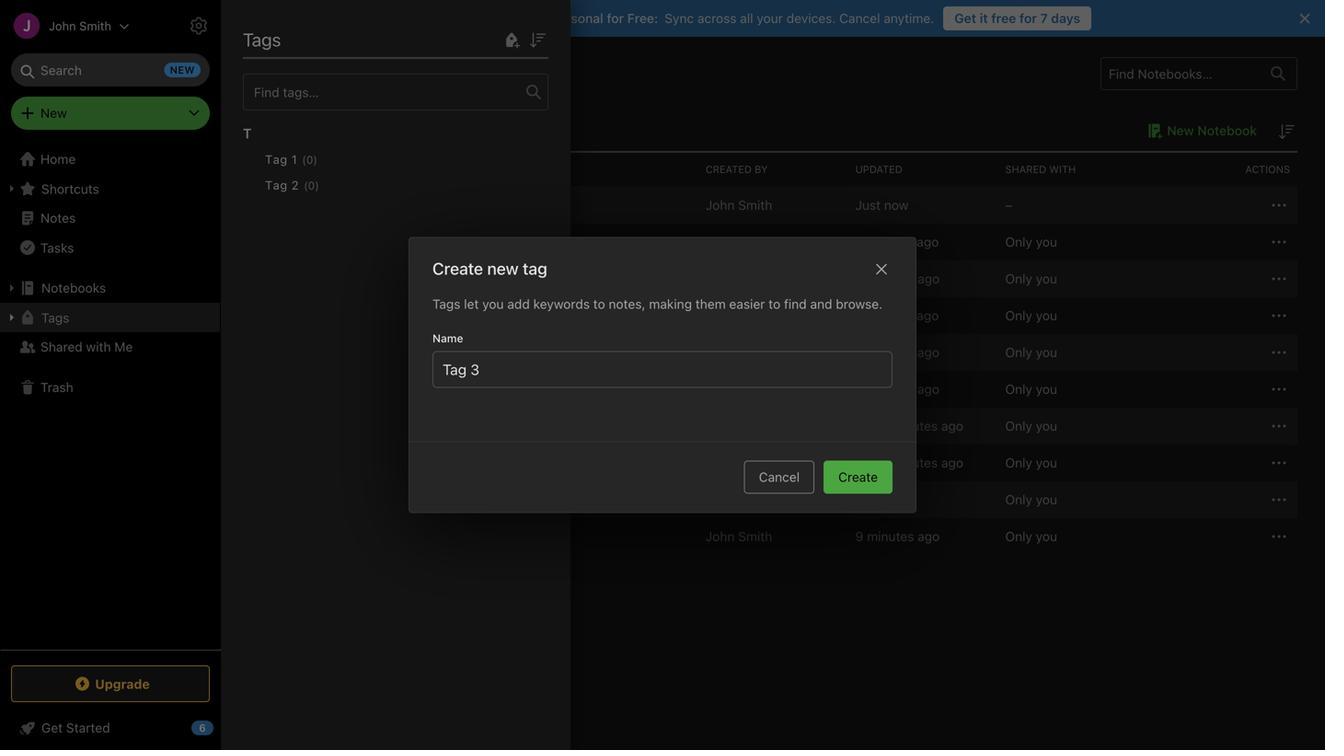 Task type: describe. For each thing, give the bounding box(es) containing it.
a few minutes ago for note 8
[[856, 455, 964, 471]]

it
[[980, 11, 989, 26]]

note for note 9
[[306, 492, 334, 508]]

devices.
[[787, 11, 836, 26]]

notebook for new
[[1198, 123, 1258, 138]]

only you for note 3
[[1006, 308, 1058, 323]]

5 minutes ago for note 5
[[856, 382, 940, 397]]

smith for note 5
[[739, 382, 773, 397]]

shared with button
[[998, 153, 1148, 186]]

updated button
[[849, 153, 998, 186]]

ago inside the note 8 row
[[942, 455, 964, 471]]

created by
[[706, 163, 768, 175]]

create button
[[824, 461, 893, 494]]

note for note 4
[[306, 345, 334, 360]]

home link
[[0, 145, 221, 174]]

ago inside note 2 row
[[918, 271, 940, 286]]

2 for tag
[[292, 178, 299, 192]]

minutes inside note 5 row
[[867, 382, 914, 397]]

john smith for note 4
[[706, 345, 773, 360]]

7 left days
[[1041, 11, 1048, 26]]

only inside note 1 row
[[1006, 234, 1033, 250]]

only for note 9
[[1006, 492, 1033, 507]]

tag 1 ( 0 )
[[265, 152, 318, 166]]

free
[[992, 11, 1017, 26]]

sync
[[665, 11, 694, 26]]

1 inside notebooks element
[[249, 122, 255, 138]]

john smith for note 8
[[706, 455, 773, 471]]

smith for note 8
[[739, 455, 773, 471]]

( for first notebook
[[397, 198, 402, 213]]

notebooks inside tree
[[41, 280, 106, 296]]

minutes inside the note 8 row
[[891, 455, 938, 471]]

shared with me link
[[0, 332, 220, 362]]

title
[[256, 163, 284, 175]]

only you inside note 2 row
[[1006, 271, 1058, 286]]

trash link
[[0, 373, 220, 402]]

actions button
[[1148, 153, 1298, 186]]

note 4 button
[[279, 342, 346, 364]]

john smith for note 5
[[706, 382, 773, 397]]

by
[[755, 163, 768, 175]]

note 5 row
[[249, 371, 1298, 408]]

updated
[[856, 163, 903, 175]]

new
[[487, 259, 519, 279]]

john inside note 1 row
[[706, 234, 735, 250]]

) for tag 1
[[313, 153, 318, 166]]

cell inside row group
[[699, 408, 849, 445]]

1 notebook
[[249, 122, 320, 138]]

note 1 row
[[249, 224, 1298, 261]]

few for note 7
[[866, 418, 888, 434]]

notebooks element
[[221, 37, 1326, 750]]

only you for note 5
[[1006, 382, 1058, 397]]

note 7 button
[[279, 415, 345, 437]]

things to do
[[306, 529, 380, 544]]

john for note 5
[[706, 382, 735, 397]]

personal
[[551, 11, 604, 26]]

created
[[706, 163, 752, 175]]

john smith inside first notebook row
[[706, 198, 773, 213]]

expand notebooks image
[[5, 281, 19, 296]]

note 9
[[306, 492, 346, 508]]

Find tags… text field
[[244, 80, 527, 104]]

8
[[338, 456, 346, 471]]

and
[[811, 296, 833, 312]]

only you for note 8
[[1006, 455, 1058, 471]]

1 horizontal spatial to
[[594, 296, 606, 312]]

tasks
[[41, 240, 74, 255]]

note for note 7
[[306, 419, 334, 434]]

7 inside "note 3" row
[[856, 308, 863, 323]]

notes link
[[0, 203, 220, 233]]

days
[[1052, 11, 1081, 26]]

tags button
[[0, 303, 220, 332]]

note 5 button
[[279, 378, 346, 401]]

first
[[305, 198, 331, 213]]

note 2 row
[[249, 261, 1298, 297]]

first notebook row
[[249, 187, 1298, 224]]

a for 7
[[856, 418, 863, 434]]

note for note 3
[[306, 308, 334, 323]]

minutes inside note 2 row
[[868, 271, 915, 286]]

across
[[698, 11, 737, 26]]

you inside note 2 row
[[1037, 271, 1058, 286]]

7 inside row
[[338, 419, 345, 434]]

notebooks link
[[0, 273, 220, 303]]

2 horizontal spatial to
[[769, 296, 781, 312]]

1 horizontal spatial tags
[[243, 29, 281, 50]]

9 inside first notebook row
[[402, 198, 410, 213]]

add
[[508, 296, 530, 312]]

tags inside button
[[41, 310, 69, 325]]

–
[[1006, 198, 1013, 213]]

0 vertical spatial notebooks
[[249, 63, 337, 84]]

9 inside things to do row
[[856, 529, 864, 544]]

2 for note
[[338, 271, 345, 287]]

expand tags image
[[5, 310, 19, 325]]

for for free:
[[607, 11, 624, 26]]

5 inside button
[[338, 382, 346, 397]]

2 horizontal spatial tags
[[433, 296, 461, 312]]

ago inside note 7 row
[[942, 418, 964, 434]]

only you for note 4
[[1006, 345, 1058, 360]]

get it free for 7 days
[[955, 11, 1081, 26]]

upgrade
[[95, 677, 150, 692]]

evernote
[[493, 11, 548, 26]]

first notebook ( 9
[[305, 198, 410, 213]]

title button
[[249, 153, 699, 186]]

making
[[649, 296, 692, 312]]

5 for 4
[[856, 345, 864, 360]]

( for tag 2
[[304, 179, 308, 192]]

you for note 3
[[1037, 308, 1058, 323]]

now for –
[[885, 198, 909, 213]]

a for 8
[[856, 455, 863, 471]]

you for things to do
[[1037, 529, 1058, 544]]

7 minutes ago for "note 3" row
[[856, 308, 939, 323]]

3
[[338, 308, 346, 323]]

try evernote personal for free: sync across all your devices. cancel anytime.
[[471, 11, 935, 26]]

anytime.
[[884, 11, 935, 26]]

new button
[[11, 97, 210, 130]]

now for only you
[[885, 492, 909, 507]]

note 4
[[306, 345, 346, 360]]

just now for only you
[[856, 492, 909, 507]]

tag for tag 1
[[265, 152, 288, 166]]

free:
[[628, 11, 659, 26]]

note 8
[[306, 456, 346, 471]]

ago inside note 5 row
[[918, 382, 940, 397]]

create new tag image
[[501, 29, 523, 51]]

them
[[696, 296, 726, 312]]

smith for note 9
[[739, 492, 773, 507]]

tag for tag 2
[[265, 178, 288, 192]]

trash
[[41, 380, 73, 395]]

Search text field
[[24, 53, 197, 87]]

only inside note 2 row
[[1006, 271, 1033, 286]]

note 2 button
[[279, 268, 345, 290]]

only you for note 9
[[1006, 492, 1058, 507]]

note 7 row
[[249, 408, 1298, 445]]

get it free for 7 days button
[[944, 6, 1092, 30]]

only you inside note 1 row
[[1006, 234, 1058, 250]]

upgrade button
[[11, 666, 210, 703]]

minutes inside "note 3" row
[[867, 308, 914, 323]]

few for note 8
[[866, 455, 888, 471]]

shared with
[[1006, 163, 1077, 175]]

just for –
[[856, 198, 881, 213]]

shortcuts button
[[0, 174, 220, 203]]

only for note 4
[[1006, 345, 1033, 360]]

things
[[306, 529, 346, 544]]

home
[[41, 151, 76, 167]]

note for note 5
[[306, 382, 334, 397]]

note 3
[[306, 308, 346, 323]]

Find Notebooks… text field
[[1102, 59, 1261, 89]]

note 7
[[306, 419, 345, 434]]

with
[[86, 339, 111, 355]]

only for note 3
[[1006, 308, 1033, 323]]

john smith for things to do
[[706, 529, 773, 544]]

4
[[338, 345, 346, 360]]

you for note 5
[[1037, 382, 1058, 397]]

note for note 2
[[306, 271, 334, 287]]

browse.
[[836, 296, 883, 312]]

9 minutes ago inside note 2 row
[[856, 271, 940, 286]]

tree containing home
[[0, 145, 221, 649]]

7 inside note 1 row
[[856, 234, 863, 250]]

tag 2 ( 0 )
[[265, 178, 319, 192]]

9 inside button
[[338, 492, 346, 508]]

smith inside note 1 row
[[739, 234, 773, 250]]

john for note 8
[[706, 455, 735, 471]]

only you for note 7
[[1006, 418, 1058, 434]]

note 3 row
[[249, 297, 1298, 334]]



Task type: locate. For each thing, give the bounding box(es) containing it.
few inside note 7 row
[[866, 418, 888, 434]]

for for 7
[[1020, 11, 1038, 26]]

6 smith from the top
[[739, 455, 773, 471]]

new inside popup button
[[41, 105, 67, 121]]

0 vertical spatial a few minutes ago
[[856, 418, 964, 434]]

notebook inside row
[[334, 198, 392, 213]]

7 minutes ago for note 1 row at the top of the page
[[856, 234, 939, 250]]

7 note from the top
[[306, 492, 334, 508]]

8 smith from the top
[[739, 529, 773, 544]]

1 9 minutes ago from the top
[[856, 271, 940, 286]]

5 john from the top
[[706, 382, 735, 397]]

1 horizontal spatial cancel
[[840, 11, 881, 26]]

1 up tag 2 ( 0 )
[[292, 152, 298, 166]]

1 few from the top
[[866, 418, 888, 434]]

a
[[856, 418, 863, 434], [856, 455, 863, 471]]

close image
[[871, 258, 893, 280]]

3 smith from the top
[[739, 308, 773, 323]]

7 minutes ago
[[856, 234, 939, 250], [856, 308, 939, 323]]

note 5
[[306, 382, 346, 397]]

(
[[302, 153, 306, 166], [304, 179, 308, 192], [397, 198, 402, 213]]

only inside note 9 row
[[1006, 492, 1033, 507]]

7 minutes ago down close icon at the right of the page
[[856, 308, 939, 323]]

note
[[306, 271, 334, 287], [306, 308, 334, 323], [306, 345, 334, 360], [306, 382, 334, 397], [306, 419, 334, 434], [306, 456, 334, 471], [306, 492, 334, 508]]

just
[[856, 198, 881, 213], [856, 492, 881, 507]]

only you inside note 9 row
[[1006, 492, 1058, 507]]

0 horizontal spatial notebook
[[334, 198, 392, 213]]

only for things to do
[[1006, 529, 1033, 544]]

( inside tag 2 ( 0 )
[[304, 179, 308, 192]]

( inside tag 1 ( 0 )
[[302, 153, 306, 166]]

1 horizontal spatial notebooks
[[249, 63, 337, 84]]

john smith
[[706, 198, 773, 213], [706, 234, 773, 250], [706, 308, 773, 323], [706, 345, 773, 360], [706, 382, 773, 397], [706, 455, 773, 471], [706, 492, 773, 507], [706, 529, 773, 544]]

9 minutes ago down create button
[[856, 529, 940, 544]]

only you for things to do
[[1006, 529, 1058, 544]]

4 note from the top
[[306, 382, 334, 397]]

find
[[784, 296, 807, 312]]

notebook for first
[[334, 198, 392, 213]]

cancel down note 7 row
[[759, 470, 800, 485]]

to inside button
[[349, 529, 361, 544]]

smith down note 4 row
[[739, 382, 773, 397]]

1 vertical spatial now
[[885, 492, 909, 507]]

0 inside tag 1 ( 0 )
[[306, 153, 313, 166]]

create new tag
[[433, 259, 548, 279]]

t
[[243, 125, 252, 141]]

0 horizontal spatial create
[[433, 259, 483, 279]]

smith inside first notebook row
[[739, 198, 773, 213]]

you for note 4
[[1037, 345, 1058, 360]]

only inside note 4 row
[[1006, 345, 1033, 360]]

smith for things to do
[[739, 529, 773, 544]]

notebooks down tasks
[[41, 280, 106, 296]]

john smith down note 9 row
[[706, 529, 773, 544]]

7 right and
[[856, 308, 863, 323]]

5 only from the top
[[1006, 382, 1033, 397]]

create for create new tag
[[433, 259, 483, 279]]

9 only from the top
[[1006, 529, 1033, 544]]

create inside button
[[839, 470, 878, 485]]

only you inside the note 8 row
[[1006, 455, 1058, 471]]

john smith down note 4 row
[[706, 382, 773, 397]]

john inside first notebook row
[[706, 198, 735, 213]]

just now
[[856, 198, 909, 213], [856, 492, 909, 507]]

1 vertical spatial 2
[[338, 271, 345, 287]]

with
[[1050, 163, 1077, 175]]

note 8 row
[[249, 445, 1298, 482]]

1 5 minutes ago from the top
[[856, 345, 940, 360]]

a right cancel button
[[856, 455, 863, 471]]

1 horizontal spatial create
[[839, 470, 878, 485]]

) inside tag 1 ( 0 )
[[313, 153, 318, 166]]

5 john smith from the top
[[706, 382, 773, 397]]

notebooks
[[249, 63, 337, 84], [41, 280, 106, 296]]

note up note 7
[[306, 382, 334, 397]]

a inside note 7 row
[[856, 418, 863, 434]]

tasks button
[[0, 233, 220, 262]]

0 horizontal spatial 2
[[292, 178, 299, 192]]

only you inside "note 3" row
[[1006, 308, 1058, 323]]

just now inside first notebook row
[[856, 198, 909, 213]]

0
[[306, 153, 313, 166], [308, 179, 315, 192]]

1
[[249, 122, 255, 138], [292, 152, 298, 166]]

note up note 3 on the top left of the page
[[306, 271, 334, 287]]

you inside "note 3" row
[[1037, 308, 1058, 323]]

for right free
[[1020, 11, 1038, 26]]

john inside "note 3" row
[[706, 308, 735, 323]]

only inside note 5 row
[[1006, 382, 1033, 397]]

2 9 minutes ago from the top
[[856, 529, 940, 544]]

smith inside note 4 row
[[739, 345, 773, 360]]

2 now from the top
[[885, 492, 909, 507]]

minutes inside note 4 row
[[867, 345, 914, 360]]

7 john from the top
[[706, 492, 735, 507]]

john smith down easier
[[706, 345, 773, 360]]

5 for 5
[[856, 382, 864, 397]]

) up tag 2 ( 0 )
[[313, 153, 318, 166]]

only for note 5
[[1006, 382, 1033, 397]]

create up let
[[433, 259, 483, 279]]

1 vertical spatial 5 minutes ago
[[856, 382, 940, 397]]

me
[[114, 339, 133, 355]]

tags let you add keywords to notes, making them easier to find and browse.
[[433, 296, 883, 312]]

( right first
[[397, 198, 402, 213]]

create for create
[[839, 470, 878, 485]]

3 only you from the top
[[1006, 308, 1058, 323]]

0 vertical spatial tag
[[265, 152, 288, 166]]

0 vertical spatial 5 minutes ago
[[856, 345, 940, 360]]

0 vertical spatial (
[[302, 153, 306, 166]]

0 vertical spatial )
[[313, 153, 318, 166]]

smith inside "note 3" row
[[739, 308, 773, 323]]

7 john smith from the top
[[706, 492, 773, 507]]

8 john from the top
[[706, 529, 735, 544]]

john smith inside "note 3" row
[[706, 308, 773, 323]]

2 a from the top
[[856, 455, 863, 471]]

things to do row
[[249, 518, 1298, 555]]

minutes inside note 7 row
[[891, 418, 938, 434]]

1 vertical spatial 9 minutes ago
[[856, 529, 940, 544]]

note inside row
[[306, 271, 334, 287]]

0 vertical spatial 9 minutes ago
[[856, 271, 940, 286]]

0 vertical spatial new
[[41, 105, 67, 121]]

6 john smith from the top
[[706, 455, 773, 471]]

tag
[[523, 259, 548, 279]]

Name text field
[[441, 352, 885, 387]]

1 horizontal spatial for
[[1020, 11, 1038, 26]]

0 up tag 2 ( 0 )
[[306, 153, 313, 166]]

1 vertical spatial )
[[315, 179, 319, 192]]

0 up first
[[308, 179, 315, 192]]

0 for tag 2
[[308, 179, 315, 192]]

7 up "8"
[[338, 419, 345, 434]]

minutes
[[867, 234, 914, 250], [868, 271, 915, 286], [867, 308, 914, 323], [867, 345, 914, 360], [867, 382, 914, 397], [891, 418, 938, 434], [891, 455, 938, 471], [868, 529, 915, 544]]

you inside note 7 row
[[1037, 418, 1058, 434]]

note 9 row
[[249, 482, 1298, 518]]

ago
[[917, 234, 939, 250], [918, 271, 940, 286], [917, 308, 939, 323], [918, 345, 940, 360], [918, 382, 940, 397], [942, 418, 964, 434], [942, 455, 964, 471], [918, 529, 940, 544]]

smith down the note 8 row on the bottom of the page
[[739, 492, 773, 507]]

john inside the note 8 row
[[706, 455, 735, 471]]

john for note 9
[[706, 492, 735, 507]]

7 up browse.
[[856, 234, 863, 250]]

smith
[[739, 198, 773, 213], [739, 234, 773, 250], [739, 308, 773, 323], [739, 345, 773, 360], [739, 382, 773, 397], [739, 455, 773, 471], [739, 492, 773, 507], [739, 529, 773, 544]]

1 a few minutes ago from the top
[[856, 418, 964, 434]]

7 only you from the top
[[1006, 455, 1058, 471]]

8 john smith from the top
[[706, 529, 773, 544]]

9 down "8"
[[338, 492, 346, 508]]

3 note from the top
[[306, 345, 334, 360]]

you inside note 9 row
[[1037, 492, 1058, 507]]

ago inside note 1 row
[[917, 234, 939, 250]]

notebook
[[1198, 123, 1258, 138], [334, 198, 392, 213]]

ago inside things to do row
[[918, 529, 940, 544]]

only inside "note 3" row
[[1006, 308, 1033, 323]]

notes,
[[609, 296, 646, 312]]

tag
[[265, 152, 288, 166], [265, 178, 288, 192]]

0 vertical spatial just now
[[856, 198, 909, 213]]

keywords
[[534, 296, 590, 312]]

1 only from the top
[[1006, 234, 1033, 250]]

1 vertical spatial a few minutes ago
[[856, 455, 964, 471]]

6 note from the top
[[306, 456, 334, 471]]

1 horizontal spatial notebook
[[1198, 123, 1258, 138]]

just for only you
[[856, 492, 881, 507]]

6 only you from the top
[[1006, 418, 1058, 434]]

smith inside things to do row
[[739, 529, 773, 544]]

john for note 3
[[706, 308, 735, 323]]

0 horizontal spatial 1
[[249, 122, 255, 138]]

row group inside notebooks element
[[249, 187, 1298, 555]]

only for note 7
[[1006, 418, 1033, 434]]

1 vertical spatial just now
[[856, 492, 909, 507]]

note left 4
[[306, 345, 334, 360]]

john inside things to do row
[[706, 529, 735, 544]]

john smith down note 7 row
[[706, 455, 773, 471]]

1 john smith from the top
[[706, 198, 773, 213]]

1 left notebook
[[249, 122, 255, 138]]

9 down the title button
[[402, 198, 410, 213]]

your
[[757, 11, 783, 26]]

create right cancel button
[[839, 470, 878, 485]]

note for note 8
[[306, 456, 334, 471]]

1 only you from the top
[[1006, 234, 1058, 250]]

tags up shared
[[41, 310, 69, 325]]

to left do
[[349, 529, 361, 544]]

9 inside note 2 row
[[856, 271, 864, 286]]

0 horizontal spatial notebooks
[[41, 280, 106, 296]]

only you inside note 7 row
[[1006, 418, 1058, 434]]

try
[[471, 11, 490, 26]]

5 minutes ago inside note 5 row
[[856, 382, 940, 397]]

created by button
[[699, 153, 849, 186]]

row group containing john smith
[[249, 187, 1298, 555]]

0 vertical spatial create
[[433, 259, 483, 279]]

ago inside "note 3" row
[[917, 308, 939, 323]]

name
[[433, 332, 464, 345]]

5 minutes ago for note 4
[[856, 345, 940, 360]]

shared with me
[[41, 339, 133, 355]]

ago inside note 4 row
[[918, 345, 940, 360]]

row group
[[249, 187, 1298, 555]]

tags right "settings" icon
[[243, 29, 281, 50]]

all
[[741, 11, 754, 26]]

1 now from the top
[[885, 198, 909, 213]]

1 vertical spatial new
[[1168, 123, 1195, 138]]

0 vertical spatial 1
[[249, 122, 255, 138]]

new notebook
[[1168, 123, 1258, 138]]

for left free:
[[607, 11, 624, 26]]

note down note 5
[[306, 419, 334, 434]]

smith down note 2 row
[[739, 308, 773, 323]]

tag down title
[[265, 178, 288, 192]]

things to do button
[[279, 526, 380, 548]]

a few minutes ago inside the note 8 row
[[856, 455, 964, 471]]

shared
[[1006, 163, 1047, 175]]

2 smith from the top
[[739, 234, 773, 250]]

to left 'find'
[[769, 296, 781, 312]]

a inside the note 8 row
[[856, 455, 863, 471]]

3 john from the top
[[706, 308, 735, 323]]

4 john from the top
[[706, 345, 735, 360]]

you for note 8
[[1037, 455, 1058, 471]]

tags left let
[[433, 296, 461, 312]]

only you
[[1006, 234, 1058, 250], [1006, 271, 1058, 286], [1006, 308, 1058, 323], [1006, 345, 1058, 360], [1006, 382, 1058, 397], [1006, 418, 1058, 434], [1006, 455, 1058, 471], [1006, 492, 1058, 507], [1006, 529, 1058, 544]]

new
[[41, 105, 67, 121], [1168, 123, 1195, 138]]

9 minutes ago up browse.
[[856, 271, 940, 286]]

1 vertical spatial notebook
[[334, 198, 392, 213]]

note down note 8
[[306, 492, 334, 508]]

7 only from the top
[[1006, 455, 1033, 471]]

only you inside note 4 row
[[1006, 345, 1058, 360]]

4 smith from the top
[[739, 345, 773, 360]]

4 john smith from the top
[[706, 345, 773, 360]]

1 vertical spatial tag
[[265, 178, 288, 192]]

1 vertical spatial (
[[304, 179, 308, 192]]

2 vertical spatial (
[[397, 198, 402, 213]]

smith down "note 3" row
[[739, 345, 773, 360]]

5
[[856, 345, 864, 360], [856, 382, 864, 397], [338, 382, 346, 397]]

t row group
[[243, 110, 564, 225]]

john smith for note 3
[[706, 308, 773, 323]]

john smith down the note 8 row on the bottom of the page
[[706, 492, 773, 507]]

do
[[365, 529, 380, 544]]

note inside button
[[306, 308, 334, 323]]

notebook
[[259, 122, 320, 138]]

2 just from the top
[[856, 492, 881, 507]]

2 tag from the top
[[265, 178, 288, 192]]

7 smith from the top
[[739, 492, 773, 507]]

just down updated at top
[[856, 198, 881, 213]]

( up tag 2 ( 0 )
[[302, 153, 306, 166]]

0 vertical spatial few
[[866, 418, 888, 434]]

notes
[[41, 210, 76, 226]]

4 only you from the top
[[1006, 345, 1058, 360]]

( up first
[[304, 179, 308, 192]]

1 horizontal spatial 2
[[338, 271, 345, 287]]

a few minutes ago for note 7
[[856, 418, 964, 434]]

new down the find notebooks… text box
[[1168, 123, 1195, 138]]

2 john from the top
[[706, 234, 735, 250]]

note left "8"
[[306, 456, 334, 471]]

only inside note 7 row
[[1006, 418, 1033, 434]]

just inside note 9 row
[[856, 492, 881, 507]]

0 vertical spatial cancel
[[840, 11, 881, 26]]

john smith inside the note 8 row
[[706, 455, 773, 471]]

john for note 4
[[706, 345, 735, 360]]

( for tag 1
[[302, 153, 306, 166]]

5 only you from the top
[[1006, 382, 1058, 397]]

2 7 minutes ago from the top
[[856, 308, 939, 323]]

just now inside note 9 row
[[856, 492, 909, 507]]

john smith for note 9
[[706, 492, 773, 507]]

easier
[[730, 296, 766, 312]]

you inside the note 8 row
[[1037, 455, 1058, 471]]

5 minutes ago inside note 4 row
[[856, 345, 940, 360]]

you inside note 1 row
[[1037, 234, 1058, 250]]

1 7 minutes ago from the top
[[856, 234, 939, 250]]

1 smith from the top
[[739, 198, 773, 213]]

smith down first notebook row
[[739, 234, 773, 250]]

5 smith from the top
[[739, 382, 773, 397]]

cancel button
[[745, 461, 815, 494]]

get
[[955, 11, 977, 26]]

2 inside button
[[338, 271, 345, 287]]

) for tag 2
[[315, 179, 319, 192]]

1 vertical spatial 1
[[292, 152, 298, 166]]

9 only you from the top
[[1006, 529, 1058, 544]]

1 just from the top
[[856, 198, 881, 213]]

few
[[866, 418, 888, 434], [866, 455, 888, 471]]

john smith down created by
[[706, 198, 773, 213]]

7 minutes ago inside "note 3" row
[[856, 308, 939, 323]]

1 a from the top
[[856, 418, 863, 434]]

note 3 button
[[279, 305, 346, 327]]

9 down create button
[[856, 529, 864, 544]]

2 up 3
[[338, 271, 345, 287]]

0 vertical spatial 2
[[292, 178, 299, 192]]

you for note 7
[[1037, 418, 1058, 434]]

1 for from the left
[[607, 11, 624, 26]]

0 vertical spatial just
[[856, 198, 881, 213]]

7 minutes ago up close icon at the right of the page
[[856, 234, 939, 250]]

3 john smith from the top
[[706, 308, 773, 323]]

you inside note 5 row
[[1037, 382, 1058, 397]]

1 vertical spatial 0
[[308, 179, 315, 192]]

0 horizontal spatial to
[[349, 529, 361, 544]]

1 vertical spatial notebooks
[[41, 280, 106, 296]]

now
[[885, 198, 909, 213], [885, 492, 909, 507]]

8 only you from the top
[[1006, 492, 1058, 507]]

john smith down note 2 row
[[706, 308, 773, 323]]

cancel
[[840, 11, 881, 26], [759, 470, 800, 485]]

new notebook button
[[1142, 120, 1258, 142]]

4 only from the top
[[1006, 345, 1033, 360]]

2 john smith from the top
[[706, 234, 773, 250]]

1 vertical spatial just
[[856, 492, 881, 507]]

only you inside note 5 row
[[1006, 382, 1058, 397]]

1 john from the top
[[706, 198, 735, 213]]

0 horizontal spatial new
[[41, 105, 67, 121]]

2 inside t "row group"
[[292, 178, 299, 192]]

just right cancel button
[[856, 492, 881, 507]]

0 vertical spatial notebook
[[1198, 123, 1258, 138]]

john smith inside note 9 row
[[706, 492, 773, 507]]

2 note from the top
[[306, 308, 334, 323]]

john inside note 5 row
[[706, 382, 735, 397]]

new for new notebook
[[1168, 123, 1195, 138]]

for
[[607, 11, 624, 26], [1020, 11, 1038, 26]]

cancel inside button
[[759, 470, 800, 485]]

2 down tag 1 ( 0 ) on the top left of the page
[[292, 178, 299, 192]]

john smith inside note 1 row
[[706, 234, 773, 250]]

cancel right devices.
[[840, 11, 881, 26]]

shared
[[41, 339, 83, 355]]

1 horizontal spatial new
[[1168, 123, 1195, 138]]

john
[[706, 198, 735, 213], [706, 234, 735, 250], [706, 308, 735, 323], [706, 345, 735, 360], [706, 382, 735, 397], [706, 455, 735, 471], [706, 492, 735, 507], [706, 529, 735, 544]]

smith inside note 5 row
[[739, 382, 773, 397]]

only inside things to do row
[[1006, 529, 1033, 544]]

few inside the note 8 row
[[866, 455, 888, 471]]

note inside row
[[306, 345, 334, 360]]

now inside note 9 row
[[885, 492, 909, 507]]

note left 3
[[306, 308, 334, 323]]

new up home
[[41, 105, 67, 121]]

tag up tag 2 ( 0 )
[[265, 152, 288, 166]]

note 4 row
[[249, 334, 1298, 371]]

1 vertical spatial 7 minutes ago
[[856, 308, 939, 323]]

cell
[[699, 408, 849, 445]]

9 minutes ago inside things to do row
[[856, 529, 940, 544]]

2 just now from the top
[[856, 492, 909, 507]]

smith down note 9 row
[[739, 529, 773, 544]]

1 vertical spatial cancel
[[759, 470, 800, 485]]

just inside first notebook row
[[856, 198, 881, 213]]

smith inside the note 8 row
[[739, 455, 773, 471]]

9 left close icon at the right of the page
[[856, 271, 864, 286]]

only
[[1006, 234, 1033, 250], [1006, 271, 1033, 286], [1006, 308, 1033, 323], [1006, 345, 1033, 360], [1006, 382, 1033, 397], [1006, 418, 1033, 434], [1006, 455, 1033, 471], [1006, 492, 1033, 507], [1006, 529, 1033, 544]]

a few minutes ago
[[856, 418, 964, 434], [856, 455, 964, 471]]

2 few from the top
[[866, 455, 888, 471]]

6 only from the top
[[1006, 418, 1033, 434]]

smith for note 3
[[739, 308, 773, 323]]

john for things to do
[[706, 529, 735, 544]]

you
[[1037, 234, 1058, 250], [1037, 271, 1058, 286], [483, 296, 504, 312], [1037, 308, 1058, 323], [1037, 345, 1058, 360], [1037, 382, 1058, 397], [1037, 418, 1058, 434], [1037, 455, 1058, 471], [1037, 492, 1058, 507], [1037, 529, 1058, 544]]

0 for tag 1
[[306, 153, 313, 166]]

5 minutes ago
[[856, 345, 940, 360], [856, 382, 940, 397]]

8 only from the top
[[1006, 492, 1033, 507]]

)
[[313, 153, 318, 166], [315, 179, 319, 192]]

only inside the note 8 row
[[1006, 455, 1033, 471]]

0 vertical spatial a
[[856, 418, 863, 434]]

john smith down first notebook row
[[706, 234, 773, 250]]

minutes inside note 1 row
[[867, 234, 914, 250]]

1 horizontal spatial 1
[[292, 152, 298, 166]]

2 5 minutes ago from the top
[[856, 382, 940, 397]]

1 vertical spatial few
[[866, 455, 888, 471]]

notebooks up notebook
[[249, 63, 337, 84]]

notebook up actions button
[[1198, 123, 1258, 138]]

None search field
[[24, 53, 197, 87]]

2 a few minutes ago from the top
[[856, 455, 964, 471]]

note 9 button
[[279, 489, 346, 511]]

1 inside t "row group"
[[292, 152, 298, 166]]

0 vertical spatial 0
[[306, 153, 313, 166]]

actions
[[1246, 163, 1291, 175]]

7 minutes ago inside note 1 row
[[856, 234, 939, 250]]

only you inside things to do row
[[1006, 529, 1058, 544]]

john inside note 4 row
[[706, 345, 735, 360]]

new for new
[[41, 105, 67, 121]]

1 vertical spatial create
[[839, 470, 878, 485]]

smith down note 7 row
[[739, 455, 773, 471]]

smith for note 4
[[739, 345, 773, 360]]

0 vertical spatial 7 minutes ago
[[856, 234, 939, 250]]

0 horizontal spatial cancel
[[759, 470, 800, 485]]

settings image
[[188, 15, 210, 37]]

notebook right first
[[334, 198, 392, 213]]

1 just now from the top
[[856, 198, 909, 213]]

a few minutes ago inside note 7 row
[[856, 418, 964, 434]]

shortcuts
[[41, 181, 99, 196]]

tree
[[0, 145, 221, 649]]

smith down by
[[739, 198, 773, 213]]

2 only you from the top
[[1006, 271, 1058, 286]]

) up first
[[315, 179, 319, 192]]

new inside button
[[1168, 123, 1195, 138]]

0 horizontal spatial for
[[607, 11, 624, 26]]

0 vertical spatial now
[[885, 198, 909, 213]]

only for note 8
[[1006, 455, 1033, 471]]

0 horizontal spatial tags
[[41, 310, 69, 325]]

2 only from the top
[[1006, 271, 1033, 286]]

note 2
[[306, 271, 345, 287]]

a up create button
[[856, 418, 863, 434]]

you for note 9
[[1037, 492, 1058, 507]]

to left notes,
[[594, 296, 606, 312]]

1 tag from the top
[[265, 152, 288, 166]]

3 only from the top
[[1006, 308, 1033, 323]]

1 note from the top
[[306, 271, 334, 287]]

6 john from the top
[[706, 455, 735, 471]]

note 8 button
[[279, 452, 346, 474]]

5 note from the top
[[306, 419, 334, 434]]

1 vertical spatial a
[[856, 455, 863, 471]]

0 inside tag 2 ( 0 )
[[308, 179, 315, 192]]

let
[[464, 296, 479, 312]]

just now for –
[[856, 198, 909, 213]]

5 inside note 4 row
[[856, 345, 864, 360]]

minutes inside things to do row
[[868, 529, 915, 544]]

2 for from the left
[[1020, 11, 1038, 26]]



Task type: vqa. For each thing, say whether or not it's contained in the screenshot.
search field in the main Element
no



